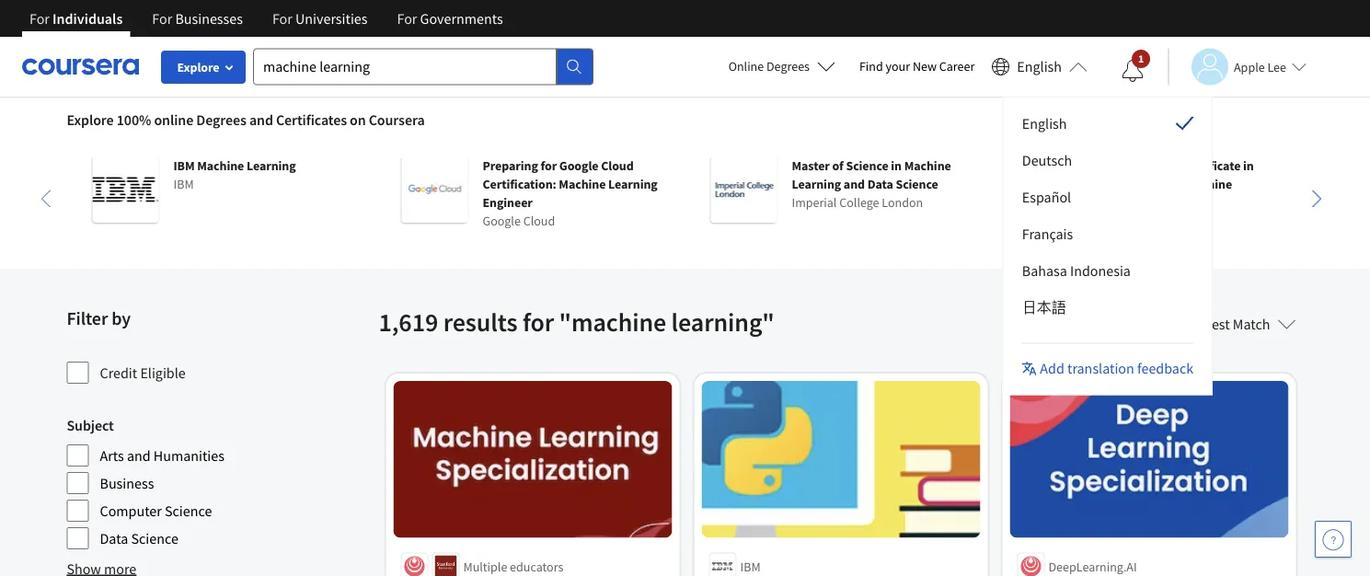 Task type: vqa. For each thing, say whether or not it's contained in the screenshot.


Task type: describe. For each thing, give the bounding box(es) containing it.
data science
[[100, 529, 178, 548]]

explore 100% online degrees and certificates on coursera
[[67, 110, 425, 129]]

iit roorkee image
[[1020, 156, 1086, 223]]

career
[[939, 58, 975, 75]]

한국어
[[1022, 335, 1060, 353]]

master
[[792, 157, 830, 174]]

engineer
[[483, 194, 533, 211]]

data inside post graduate certificate in data science & machine learning
[[1101, 176, 1127, 192]]

1 horizontal spatial and
[[249, 110, 273, 129]]

for universities
[[272, 9, 368, 28]]

post graduate certificate in data science & machine learning link
[[1002, 138, 1296, 248]]

college
[[839, 194, 879, 211]]

certification:
[[483, 176, 556, 192]]

graduate
[[1128, 157, 1180, 174]]

feedback
[[1137, 359, 1194, 378]]

ibm image
[[92, 156, 159, 223]]

machine inside master of science in machine learning and data science imperial college london
[[904, 157, 951, 174]]

filter
[[67, 307, 108, 330]]

machine inside preparing for google cloud certification: machine learning engineer google cloud
[[559, 176, 606, 192]]

computer
[[100, 502, 162, 520]]

online degrees
[[729, 58, 810, 75]]

explore for explore
[[177, 59, 219, 75]]

1 vertical spatial cloud
[[523, 213, 555, 229]]

learning"
[[671, 306, 775, 338]]

for for businesses
[[152, 9, 172, 28]]

deeplearning.ai
[[1049, 558, 1137, 575]]

best
[[1203, 315, 1230, 333]]

english button for 1
[[984, 37, 1095, 97]]

credit eligible
[[100, 364, 186, 382]]

help center image
[[1322, 528, 1344, 550]]

degrees inside popup button
[[767, 58, 810, 75]]

computer science
[[100, 502, 212, 520]]

for governments
[[397, 9, 503, 28]]

imperial college london image
[[711, 156, 777, 223]]

apple lee button
[[1168, 48, 1307, 85]]

multiple
[[463, 558, 507, 575]]

results
[[443, 306, 518, 338]]

for for individuals
[[29, 9, 50, 28]]

science inside post graduate certificate in data science & machine learning
[[1129, 176, 1172, 192]]

multiple educators
[[463, 558, 564, 575]]

preparing for google cloud certification: machine learning engineer google cloud
[[483, 157, 658, 229]]

日本語 button
[[1007, 289, 1208, 326]]

english menu
[[1007, 105, 1208, 363]]

1 vertical spatial ibm
[[173, 176, 194, 192]]

bahasa indonesia button
[[1007, 252, 1208, 289]]

master of science in machine learning and data science imperial college london
[[792, 157, 951, 211]]

imperial
[[792, 194, 837, 211]]

indonesia
[[1070, 261, 1130, 280]]

arts
[[100, 446, 124, 465]]

apple
[[1234, 58, 1265, 75]]

日本語
[[1022, 298, 1066, 317]]

business
[[100, 474, 154, 492]]

explore button
[[161, 51, 246, 84]]

english inside menu item
[[1017, 58, 1062, 76]]

in for science
[[891, 157, 902, 174]]

0 horizontal spatial google
[[483, 213, 521, 229]]

arts and humanities
[[100, 446, 224, 465]]

businesses
[[175, 9, 243, 28]]

subject
[[67, 416, 114, 434]]

apple lee
[[1234, 58, 1287, 75]]

한국어 button
[[1007, 326, 1208, 363]]

humanities
[[153, 446, 224, 465]]

lee
[[1268, 58, 1287, 75]]

add translation feedback
[[1040, 359, 1194, 378]]

learning inside post graduate certificate in data science & machine learning
[[1101, 194, 1150, 211]]

new
[[913, 58, 937, 75]]

science right of
[[846, 157, 889, 174]]

1
[[1138, 52, 1144, 66]]

español
[[1022, 188, 1071, 206]]

coursera image
[[22, 52, 139, 81]]

science down the computer science
[[131, 529, 178, 548]]

universities
[[295, 9, 368, 28]]

for individuals
[[29, 9, 123, 28]]

credit
[[100, 364, 137, 382]]

data inside master of science in machine learning and data science imperial college london
[[867, 176, 893, 192]]

1,619 results for "machine learning"
[[379, 306, 775, 338]]

"machine
[[559, 306, 666, 338]]

0 horizontal spatial degrees
[[196, 110, 246, 129]]



Task type: locate. For each thing, give the bounding box(es) containing it.
learning inside ibm machine learning ibm
[[247, 157, 296, 174]]

1 horizontal spatial in
[[1243, 157, 1254, 174]]

for left universities
[[272, 9, 292, 28]]

for right results
[[523, 306, 554, 338]]

1 vertical spatial english button
[[1007, 105, 1208, 142]]

find
[[859, 58, 883, 75]]

1 horizontal spatial cloud
[[601, 157, 634, 174]]

degrees
[[767, 58, 810, 75], [196, 110, 246, 129]]

by
[[111, 307, 131, 330]]

1 for from the left
[[29, 9, 50, 28]]

in inside post graduate certificate in data science & machine learning
[[1243, 157, 1254, 174]]

0 horizontal spatial cloud
[[523, 213, 555, 229]]

science down humanities
[[165, 502, 212, 520]]

ibm machine learning ibm
[[173, 157, 296, 192]]

2 horizontal spatial data
[[1101, 176, 1127, 192]]

1 vertical spatial for
[[523, 306, 554, 338]]

in inside master of science in machine learning and data science imperial college london
[[891, 157, 902, 174]]

español button
[[1007, 179, 1208, 215]]

english inside menu
[[1022, 114, 1067, 133]]

0 horizontal spatial in
[[891, 157, 902, 174]]

for left "businesses"
[[152, 9, 172, 28]]

machine right certification:
[[559, 176, 606, 192]]

2 vertical spatial and
[[127, 446, 151, 465]]

on
[[350, 110, 366, 129]]

2 for from the left
[[152, 9, 172, 28]]

add translation feedback button
[[1014, 350, 1201, 387]]

and inside master of science in machine learning and data science imperial college london
[[844, 176, 865, 192]]

cloud
[[601, 157, 634, 174], [523, 213, 555, 229]]

science down graduate
[[1129, 176, 1172, 192]]

0 vertical spatial google
[[559, 157, 599, 174]]

individuals
[[53, 9, 123, 28]]

for up the what do you want to learn? text box
[[397, 9, 417, 28]]

None search field
[[253, 48, 594, 85]]

for
[[29, 9, 50, 28], [152, 9, 172, 28], [272, 9, 292, 28], [397, 9, 417, 28]]

0 horizontal spatial data
[[100, 529, 128, 548]]

certificate
[[1182, 157, 1241, 174]]

post
[[1101, 157, 1126, 174]]

1 vertical spatial degrees
[[196, 110, 246, 129]]

ibm for ibm
[[740, 558, 761, 575]]

machine inside post graduate certificate in data science & machine learning
[[1185, 176, 1232, 192]]

your
[[886, 58, 910, 75]]

english button inside menu item
[[984, 37, 1095, 97]]

&
[[1174, 176, 1183, 192]]

0 horizontal spatial explore
[[67, 110, 114, 129]]

bahasa indonesia
[[1022, 261, 1130, 280]]

0 vertical spatial for
[[541, 157, 557, 174]]

2 in from the left
[[1243, 157, 1254, 174]]

and inside subject 'group'
[[127, 446, 151, 465]]

100%
[[117, 110, 151, 129]]

for
[[541, 157, 557, 174], [523, 306, 554, 338]]

data up college
[[867, 176, 893, 192]]

post graduate certificate in data science & machine learning
[[1101, 157, 1254, 211]]

learning inside preparing for google cloud certification: machine learning engineer google cloud
[[608, 176, 658, 192]]

explore for explore 100% online degrees and certificates on coursera
[[67, 110, 114, 129]]

1 in from the left
[[891, 157, 902, 174]]

in up 'london'
[[891, 157, 902, 174]]

and up college
[[844, 176, 865, 192]]

filter by
[[67, 307, 131, 330]]

best match button
[[1144, 302, 1304, 346]]

data inside subject 'group'
[[100, 529, 128, 548]]

translation
[[1067, 359, 1134, 378]]

machine down explore 100% online degrees and certificates on coursera
[[197, 157, 244, 174]]

2 vertical spatial ibm
[[740, 558, 761, 575]]

1 horizontal spatial google
[[559, 157, 599, 174]]

1 vertical spatial explore
[[67, 110, 114, 129]]

ibm
[[173, 157, 195, 174], [173, 176, 194, 192], [740, 558, 761, 575]]

1 button
[[1107, 49, 1159, 93]]

1 vertical spatial english
[[1022, 114, 1067, 133]]

0 vertical spatial and
[[249, 110, 273, 129]]

in for certificate
[[1243, 157, 1254, 174]]

0 horizontal spatial and
[[127, 446, 151, 465]]

1 vertical spatial google
[[483, 213, 521, 229]]

online
[[154, 110, 193, 129]]

machine up 'london'
[[904, 157, 951, 174]]

2 horizontal spatial and
[[844, 176, 865, 192]]

explore inside popup button
[[177, 59, 219, 75]]

4 for from the left
[[397, 9, 417, 28]]

machine
[[197, 157, 244, 174], [904, 157, 951, 174], [559, 176, 606, 192], [1185, 176, 1232, 192]]

english right the career
[[1017, 58, 1062, 76]]

google cloud image
[[402, 156, 468, 223]]

machine down certificate
[[1185, 176, 1232, 192]]

match
[[1233, 315, 1270, 333]]

data
[[867, 176, 893, 192], [1101, 176, 1127, 192], [100, 529, 128, 548]]

and
[[249, 110, 273, 129], [844, 176, 865, 192], [127, 446, 151, 465]]

machine inside ibm machine learning ibm
[[197, 157, 244, 174]]

degrees right online
[[767, 58, 810, 75]]

and right arts in the bottom of the page
[[127, 446, 151, 465]]

and left certificates
[[249, 110, 273, 129]]

best match
[[1203, 315, 1270, 333]]

for up certification:
[[541, 157, 557, 174]]

google down engineer
[[483, 213, 521, 229]]

0 vertical spatial english
[[1017, 58, 1062, 76]]

deutsch
[[1022, 151, 1072, 169]]

for inside preparing for google cloud certification: machine learning engineer google cloud
[[541, 157, 557, 174]]

english button
[[984, 37, 1095, 97], [1007, 105, 1208, 142]]

science up 'london'
[[896, 176, 938, 192]]

english up deutsch
[[1022, 114, 1067, 133]]

explore down for businesses
[[177, 59, 219, 75]]

find your new career
[[859, 58, 975, 75]]

governments
[[420, 9, 503, 28]]

add
[[1040, 359, 1065, 378]]

online degrees button
[[714, 46, 850, 87]]

science
[[846, 157, 889, 174], [896, 176, 938, 192], [1129, 176, 1172, 192], [165, 502, 212, 520], [131, 529, 178, 548]]

in right certificate
[[1243, 157, 1254, 174]]

degrees right the online
[[196, 110, 246, 129]]

eligible
[[140, 364, 186, 382]]

1 horizontal spatial degrees
[[767, 58, 810, 75]]

for for governments
[[397, 9, 417, 28]]

learning
[[247, 157, 296, 174], [608, 176, 658, 192], [792, 176, 841, 192], [1101, 194, 1150, 211]]

0 vertical spatial explore
[[177, 59, 219, 75]]

0 vertical spatial ibm
[[173, 157, 195, 174]]

data down computer
[[100, 529, 128, 548]]

in
[[891, 157, 902, 174], [1243, 157, 1254, 174]]

for for universities
[[272, 9, 292, 28]]

online
[[729, 58, 764, 75]]

What do you want to learn? text field
[[253, 48, 557, 85]]

0 vertical spatial degrees
[[767, 58, 810, 75]]

1 vertical spatial and
[[844, 176, 865, 192]]

coursera
[[369, 110, 425, 129]]

learning inside master of science in machine learning and data science imperial college london
[[792, 176, 841, 192]]

français button
[[1007, 215, 1208, 252]]

0 vertical spatial english button
[[984, 37, 1095, 97]]

english button for add translation feedback
[[1007, 105, 1208, 142]]

3 for from the left
[[272, 9, 292, 28]]

show notifications image
[[1122, 60, 1144, 82]]

of
[[832, 157, 844, 174]]

preparing
[[483, 157, 538, 174]]

ibm for ibm machine learning ibm
[[173, 157, 195, 174]]

london
[[882, 194, 923, 211]]

deutsch button
[[1007, 142, 1208, 179]]

educators
[[510, 558, 564, 575]]

data down post
[[1101, 176, 1127, 192]]

certificates
[[276, 110, 347, 129]]

1,619
[[379, 306, 438, 338]]

banner navigation
[[15, 0, 518, 37]]

for left individuals
[[29, 9, 50, 28]]

0 vertical spatial cloud
[[601, 157, 634, 174]]

1 horizontal spatial explore
[[177, 59, 219, 75]]

explore left 100%
[[67, 110, 114, 129]]

english menu item
[[984, 37, 1102, 115]]

subject group
[[67, 414, 368, 550]]

google right preparing
[[559, 157, 599, 174]]

bahasa
[[1022, 261, 1067, 280]]

english button right the career
[[984, 37, 1095, 97]]

1 horizontal spatial data
[[867, 176, 893, 192]]

explore
[[177, 59, 219, 75], [67, 110, 114, 129]]

find your new career link
[[850, 55, 984, 78]]

google
[[559, 157, 599, 174], [483, 213, 521, 229]]

français
[[1022, 225, 1073, 243]]

english button up post
[[1007, 105, 1208, 142]]

for businesses
[[152, 9, 243, 28]]



